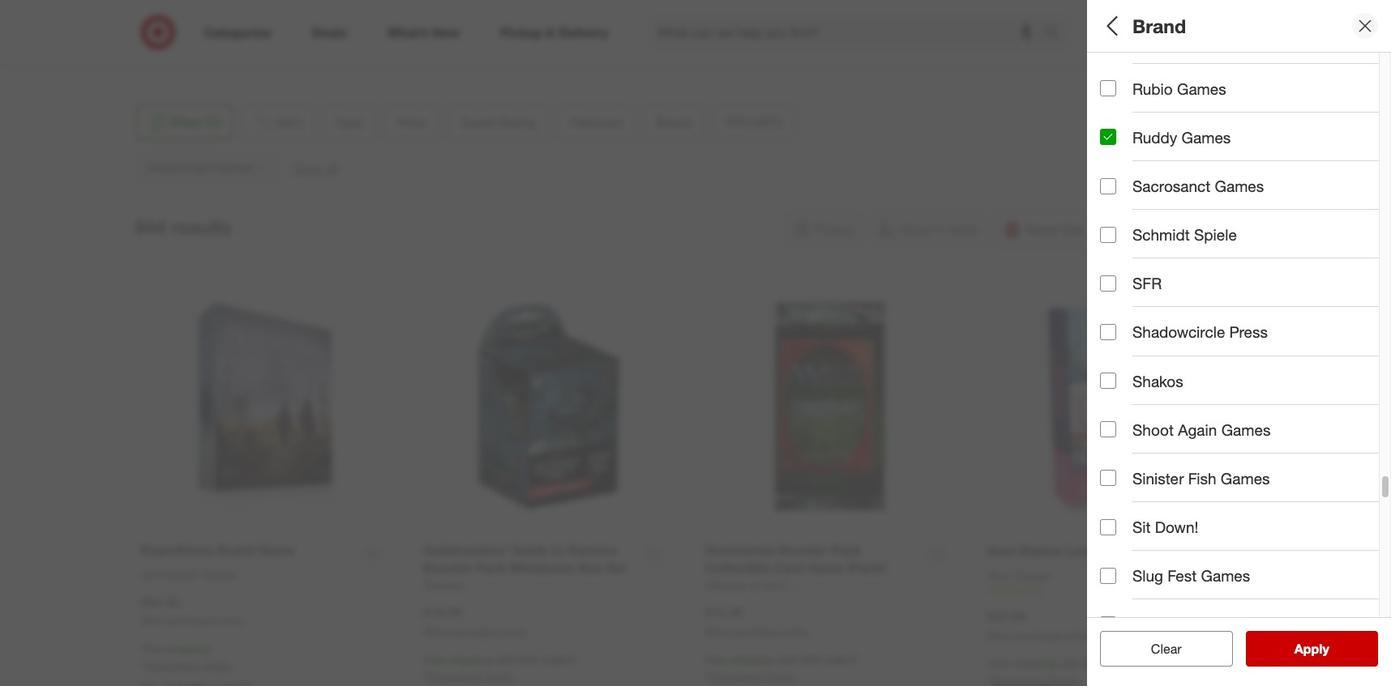 Task type: describe. For each thing, give the bounding box(es) containing it.
featured
[[1100, 234, 1165, 253]]

orders* for $18.99
[[541, 653, 578, 667]]

$15
[[1156, 141, 1174, 155]]

brand 0-hr art & technology; 25th century games; 2f-spiele; 2
[[1100, 291, 1391, 325]]

* down the $18.99
[[423, 670, 427, 684]]

trading
[[1304, 85, 1341, 98]]

fitchburg
[[148, 30, 195, 44]]

rubio games
[[1133, 79, 1226, 98]]

2835
[[148, 14, 173, 27]]

card
[[1177, 85, 1201, 98]]

clear all button
[[1100, 632, 1233, 667]]

clear for clear
[[1151, 641, 1182, 658]]

purchased for $20.99
[[1015, 630, 1062, 643]]

purchased for $84.95
[[169, 616, 215, 628]]

shadowcircle press
[[1133, 323, 1268, 342]]

944
[[135, 216, 166, 239]]

sit
[[1133, 518, 1151, 537]]

guest
[[1100, 183, 1143, 202]]

search
[[1038, 26, 1077, 42]]

2f-
[[1331, 312, 1348, 325]]

with for $15.95
[[778, 653, 799, 667]]

fest
[[1168, 567, 1197, 585]]

filters
[[1128, 14, 1178, 37]]

all
[[1100, 14, 1123, 37]]

sacrosanct games
[[1133, 177, 1264, 195]]

again
[[1178, 421, 1217, 439]]

shoot again games
[[1133, 421, 1271, 439]]

collectible
[[1247, 85, 1301, 98]]

guest rating button
[[1100, 166, 1391, 223]]

sinister
[[1133, 469, 1184, 488]]

of
[[1214, 408, 1227, 426]]

ruddy
[[1133, 128, 1178, 147]]

fpo/apo
[[1100, 353, 1170, 372]]

2
[[1386, 312, 1391, 325]]

exclusions apply. button for $18.99
[[427, 670, 515, 686]]

price $0  –  $15; $15  –  $25; $25  –  $50; $50  –  $100; $100  –  
[[1100, 121, 1391, 155]]

Sinister Fish Games checkbox
[[1100, 471, 1116, 487]]

exclusions for $18.99
[[427, 670, 481, 684]]

brand dialog
[[1087, 0, 1391, 687]]

SFR checkbox
[[1100, 276, 1116, 292]]

$50
[[1280, 141, 1299, 155]]

Schmidt Spiele checkbox
[[1100, 227, 1116, 243]]

shipping inside free shipping * * exclusions apply.
[[167, 642, 210, 656]]

free shipping with $35 orders*
[[988, 657, 1142, 671]]

apply button
[[1246, 632, 1378, 667]]

games; inside brand 0-hr art & technology; 25th century games; 2f-spiele; 2
[[1288, 312, 1328, 325]]

Shakos checkbox
[[1100, 373, 1116, 389]]

see results button
[[1246, 632, 1378, 667]]

exclusions apply. button for $15.95
[[709, 670, 797, 686]]

board
[[1100, 85, 1131, 98]]

exclusions for $15.95
[[709, 670, 764, 684]]

Rubio Games checkbox
[[1100, 80, 1116, 97]]

featured button
[[1100, 223, 1391, 280]]

$18.99 when purchased online
[[423, 605, 526, 639]]

free for $15.95
[[705, 653, 728, 667]]

$35 for $18.99
[[520, 653, 538, 667]]

smirk & dagger
[[1133, 616, 1241, 634]]

$15.95
[[705, 605, 744, 621]]

commerce
[[176, 14, 233, 27]]

,
[[195, 30, 198, 44]]

slug fest games
[[1133, 567, 1250, 585]]

apply. inside free shipping * * exclusions apply.
[[202, 659, 233, 673]]

art
[[1126, 312, 1141, 325]]

sacrosanct
[[1133, 177, 1211, 195]]

sfr
[[1133, 274, 1162, 293]]

see
[[1278, 641, 1301, 658]]

$84.95
[[141, 594, 180, 610]]

fish
[[1188, 469, 1217, 488]]

spiele
[[1194, 226, 1237, 244]]

century
[[1245, 312, 1285, 325]]

Ruddy Games checkbox
[[1100, 129, 1116, 145]]

$20.99 when purchased online
[[988, 609, 1091, 643]]

Slug Fest Games checkbox
[[1100, 568, 1116, 584]]

orders* for $15.95
[[823, 653, 860, 667]]

exclusions inside free shipping * * exclusions apply.
[[145, 659, 199, 673]]

cards;
[[1344, 85, 1377, 98]]

apply
[[1295, 641, 1329, 658]]

smirk
[[1133, 616, 1172, 634]]

when for $15.95
[[705, 627, 731, 639]]

rating
[[1148, 183, 1196, 202]]

clear for clear all
[[1143, 641, 1174, 658]]

Include out of stock checkbox
[[1100, 409, 1116, 425]]

$100
[[1349, 141, 1373, 155]]

us
[[148, 46, 164, 60]]

purchased for $15.95
[[733, 627, 780, 639]]

free shipping with $35 orders* * exclusions apply. for $18.99
[[423, 653, 578, 684]]

$84.95 when purchased online
[[141, 594, 244, 628]]

$35 for $20.99
[[1084, 657, 1102, 671]]

rubio
[[1133, 79, 1173, 98]]

0 horizontal spatial exclusions apply. button
[[145, 658, 233, 675]]

sinister fish games
[[1133, 469, 1270, 488]]

all
[[1177, 641, 1190, 658]]

clear all
[[1143, 641, 1190, 658]]



Task type: locate. For each thing, give the bounding box(es) containing it.
What can we help you find? suggestions appear below search field
[[648, 15, 1049, 50]]

Shoot Again Games checkbox
[[1100, 422, 1116, 438]]

online for $18.99
[[500, 627, 526, 639]]

games right $15
[[1182, 128, 1231, 147]]

$50;
[[1256, 141, 1277, 155]]

0 horizontal spatial games;
[[1134, 85, 1174, 98]]

shipping down $84.95 when purchased online
[[167, 642, 210, 656]]

brand
[[1133, 14, 1186, 37], [1100, 291, 1144, 309]]

1 horizontal spatial with
[[778, 653, 799, 667]]

$15;
[[1132, 141, 1153, 155]]

schmidt spiele
[[1133, 226, 1237, 244]]

apply.
[[202, 659, 233, 673], [485, 670, 515, 684], [767, 670, 797, 684]]

type
[[1100, 64, 1134, 82]]

with for $20.99
[[1060, 657, 1081, 671]]

* down $84.95
[[141, 659, 145, 673]]

fpo/apo button
[[1100, 336, 1391, 393]]

shoot
[[1133, 421, 1174, 439]]

shipping for $18.99
[[449, 653, 492, 667]]

purchased inside $18.99 when purchased online
[[451, 627, 497, 639]]

1 horizontal spatial exclusions
[[427, 670, 481, 684]]

exclusions apply. button
[[145, 658, 233, 675], [427, 670, 515, 686], [709, 670, 797, 686]]

shipping down $20.99 when purchased online
[[1013, 657, 1056, 671]]

games; left card
[[1134, 85, 1174, 98]]

2 horizontal spatial apply.
[[767, 670, 797, 684]]

1 horizontal spatial free shipping with $35 orders* * exclusions apply.
[[705, 653, 860, 684]]

exclusions apply. button down $18.99 when purchased online
[[427, 670, 515, 686]]

free down '$15.95'
[[705, 653, 728, 667]]

2 clear from the left
[[1151, 641, 1182, 658]]

with down $18.99 when purchased online
[[495, 653, 516, 667]]

shipping for $20.99
[[1013, 657, 1056, 671]]

ga
[[1380, 85, 1391, 98]]

online for $20.99
[[1064, 630, 1091, 643]]

when inside $84.95 when purchased online
[[141, 616, 166, 628]]

0 horizontal spatial exclusions
[[145, 659, 199, 673]]

when down $84.95
[[141, 616, 166, 628]]

when for $20.99
[[988, 630, 1013, 643]]

53719
[[218, 30, 250, 44]]

1 clear from the left
[[1143, 641, 1174, 658]]

$35 down $15.95 when purchased online
[[802, 653, 820, 667]]

spiele;
[[1348, 312, 1383, 325]]

1 vertical spatial results
[[1305, 641, 1346, 658]]

with down $20.99 when purchased online
[[1060, 657, 1081, 671]]

apply. for $18.99
[[485, 670, 515, 684]]

shipping down $18.99 when purchased online
[[449, 653, 492, 667]]

0 horizontal spatial with
[[495, 653, 516, 667]]

all filters
[[1100, 14, 1178, 37]]

1 vertical spatial brand
[[1100, 291, 1144, 309]]

when for $84.95
[[141, 616, 166, 628]]

shipping
[[167, 642, 210, 656], [449, 653, 492, 667], [731, 653, 774, 667], [1013, 657, 1056, 671]]

0 vertical spatial results
[[171, 216, 232, 239]]

$25
[[1218, 141, 1236, 155]]

shakos
[[1133, 372, 1184, 390]]

& up all
[[1177, 616, 1186, 634]]

Shadowcircle Press checkbox
[[1100, 324, 1116, 341]]

dagger
[[1191, 616, 1241, 634]]

2 horizontal spatial games;
[[1288, 312, 1328, 325]]

hr
[[1111, 312, 1123, 325]]

results right '944' on the top of the page
[[171, 216, 232, 239]]

apply. down $84.95 when purchased online
[[202, 659, 233, 673]]

all filters dialog
[[1087, 0, 1391, 687]]

exclusions down $18.99 when purchased online
[[427, 670, 481, 684]]

guest rating
[[1100, 183, 1196, 202]]

*
[[210, 642, 214, 656], [141, 659, 145, 673], [423, 670, 427, 684], [705, 670, 709, 684]]

free for $20.99
[[988, 657, 1010, 671]]

free shipping with $35 orders* * exclusions apply. down $15.95 when purchased online
[[705, 653, 860, 684]]

free
[[141, 642, 164, 656], [423, 653, 446, 667], [705, 653, 728, 667], [988, 657, 1010, 671]]

press
[[1230, 323, 1268, 342]]

slug
[[1133, 567, 1163, 585]]

2 horizontal spatial $35
[[1084, 657, 1102, 671]]

online inside $18.99 when purchased online
[[500, 627, 526, 639]]

search button
[[1038, 15, 1077, 54]]

1 horizontal spatial $35
[[802, 653, 820, 667]]

$25;
[[1194, 141, 1215, 155]]

with for $18.99
[[495, 653, 516, 667]]

&
[[1145, 312, 1152, 325], [1177, 616, 1186, 634]]

when down "$20.99" at bottom
[[988, 630, 1013, 643]]

2 horizontal spatial exclusions
[[709, 670, 764, 684]]

* down $84.95 when purchased online
[[210, 642, 214, 656]]

results inside button
[[1305, 641, 1346, 658]]

online inside $84.95 when purchased online
[[218, 616, 244, 628]]

$20.99
[[988, 609, 1026, 625]]

ruddy games
[[1133, 128, 1231, 147]]

0-
[[1100, 312, 1111, 325]]

when for $18.99
[[423, 627, 448, 639]]

$35 for $15.95
[[802, 653, 820, 667]]

1 vertical spatial &
[[1177, 616, 1186, 634]]

online inside $20.99 when purchased online
[[1064, 630, 1091, 643]]

0 horizontal spatial results
[[171, 216, 232, 239]]

Smirk & Dagger checkbox
[[1100, 617, 1116, 633]]

stock
[[1231, 408, 1269, 426]]

2 free shipping with $35 orders* * exclusions apply. from the left
[[705, 653, 860, 684]]

0 horizontal spatial $35
[[520, 653, 538, 667]]

park
[[236, 14, 259, 27]]

$35 down $18.99 when purchased online
[[520, 653, 538, 667]]

results for see results
[[1305, 641, 1346, 658]]

results right see
[[1305, 641, 1346, 658]]

2835 commerce park drive fitchburg , wi 53719 us
[[148, 14, 288, 60]]

$100;
[[1318, 141, 1346, 155]]

1 horizontal spatial apply.
[[485, 670, 515, 684]]

exclusions down $15.95 when purchased online
[[709, 670, 764, 684]]

apply. down $18.99 when purchased online
[[485, 670, 515, 684]]

brand inside brand 0-hr art & technology; 25th century games; 2f-spiele; 2
[[1100, 291, 1144, 309]]

when down the $18.99
[[423, 627, 448, 639]]

see results
[[1278, 641, 1346, 658]]

purchased inside $84.95 when purchased online
[[169, 616, 215, 628]]

exclusions down $84.95 when purchased online
[[145, 659, 199, 673]]

purchased for $18.99
[[451, 627, 497, 639]]

brand right all
[[1133, 14, 1186, 37]]

results for 944 results
[[171, 216, 232, 239]]

shadowcircle
[[1133, 323, 1225, 342]]

* down '$15.95'
[[705, 670, 709, 684]]

exclusions
[[145, 659, 199, 673], [427, 670, 481, 684], [709, 670, 764, 684]]

orders* for $20.99
[[1105, 657, 1142, 671]]

games right fest at the right bottom
[[1201, 567, 1250, 585]]

games down "$25"
[[1215, 177, 1264, 195]]

1 free shipping with $35 orders* * exclusions apply. from the left
[[423, 653, 578, 684]]

drive
[[262, 14, 288, 27]]

with down $15.95 when purchased online
[[778, 653, 799, 667]]

out
[[1187, 408, 1210, 426]]

& inside brand 'dialog'
[[1177, 616, 1186, 634]]

free down $84.95
[[141, 642, 164, 656]]

brand inside 'dialog'
[[1133, 14, 1186, 37]]

1 horizontal spatial games;
[[1205, 85, 1244, 98]]

wi
[[202, 30, 215, 44]]

2 horizontal spatial orders*
[[1105, 657, 1142, 671]]

exclusions apply. button down $84.95 when purchased online
[[145, 658, 233, 675]]

exclusions apply. button down $15.95 when purchased online
[[709, 670, 797, 686]]

games right fish
[[1221, 469, 1270, 488]]

free shipping with $35 orders* * exclusions apply. for $15.95
[[705, 653, 860, 684]]

with
[[495, 653, 516, 667], [778, 653, 799, 667], [1060, 657, 1081, 671]]

$0
[[1100, 141, 1112, 155]]

Sit Down! checkbox
[[1100, 519, 1116, 536]]

purchased down "$20.99" at bottom
[[1015, 630, 1062, 643]]

1
[[1038, 585, 1043, 597]]

purchased down the $18.99
[[451, 627, 497, 639]]

brand for brand
[[1133, 14, 1186, 37]]

1 link
[[988, 584, 1238, 598]]

free down the $18.99
[[423, 653, 446, 667]]

free shipping with $35 orders* * exclusions apply. down $18.99 when purchased online
[[423, 653, 578, 684]]

when inside $15.95 when purchased online
[[705, 627, 731, 639]]

when inside $20.99 when purchased online
[[988, 630, 1013, 643]]

free inside free shipping * * exclusions apply.
[[141, 642, 164, 656]]

& inside brand 0-hr art & technology; 25th century games; 2f-spiele; 2
[[1145, 312, 1152, 325]]

purchased down '$15.95'
[[733, 627, 780, 639]]

$15.95 when purchased online
[[705, 605, 808, 639]]

games;
[[1134, 85, 1174, 98], [1205, 85, 1244, 98], [1288, 312, 1328, 325]]

clear inside clear all "button"
[[1143, 641, 1174, 658]]

technology;
[[1155, 312, 1216, 325]]

sit down!
[[1133, 518, 1199, 537]]

price
[[1100, 121, 1138, 139]]

free down "$20.99" at bottom
[[988, 657, 1010, 671]]

online for $15.95
[[782, 627, 808, 639]]

0 horizontal spatial orders*
[[541, 653, 578, 667]]

brand for brand 0-hr art & technology; 25th century games; 2f-spiele; 2
[[1100, 291, 1144, 309]]

orders*
[[541, 653, 578, 667], [823, 653, 860, 667], [1105, 657, 1142, 671]]

0 vertical spatial brand
[[1133, 14, 1186, 37]]

1 horizontal spatial exclusions apply. button
[[427, 670, 515, 686]]

& right art
[[1145, 312, 1152, 325]]

shipping down $15.95 when purchased online
[[731, 653, 774, 667]]

1 horizontal spatial &
[[1177, 616, 1186, 634]]

include out of stock
[[1133, 408, 1269, 426]]

0 horizontal spatial free shipping with $35 orders* * exclusions apply.
[[423, 653, 578, 684]]

free for $18.99
[[423, 653, 446, 667]]

schmidt
[[1133, 226, 1190, 244]]

$35 down smirk & dagger option
[[1084, 657, 1102, 671]]

apply. down $15.95 when purchased online
[[767, 670, 797, 684]]

apply. for $15.95
[[767, 670, 797, 684]]

clear inside clear button
[[1151, 641, 1182, 658]]

free shipping * * exclusions apply.
[[141, 642, 233, 673]]

$35
[[520, 653, 538, 667], [802, 653, 820, 667], [1084, 657, 1102, 671]]

games right "rubio" on the right of page
[[1177, 79, 1226, 98]]

purchased up free shipping * * exclusions apply.
[[169, 616, 215, 628]]

purchased inside $20.99 when purchased online
[[1015, 630, 1062, 643]]

2 horizontal spatial with
[[1060, 657, 1081, 671]]

include
[[1133, 408, 1183, 426]]

shipping for $15.95
[[731, 653, 774, 667]]

games; left 2f-
[[1288, 312, 1328, 325]]

when down '$15.95'
[[705, 627, 731, 639]]

brand up hr
[[1100, 291, 1144, 309]]

games; right card
[[1205, 85, 1244, 98]]

0 horizontal spatial &
[[1145, 312, 1152, 325]]

944 results
[[135, 216, 232, 239]]

online inside $15.95 when purchased online
[[782, 627, 808, 639]]

25th
[[1219, 312, 1241, 325]]

clear
[[1143, 641, 1174, 658], [1151, 641, 1182, 658]]

when inside $18.99 when purchased online
[[423, 627, 448, 639]]

purchased inside $15.95 when purchased online
[[733, 627, 780, 639]]

online for $84.95
[[218, 616, 244, 628]]

clear button
[[1100, 632, 1233, 667]]

$18.99
[[423, 605, 462, 621]]

0 vertical spatial &
[[1145, 312, 1152, 325]]

1 horizontal spatial orders*
[[823, 653, 860, 667]]

0 horizontal spatial apply.
[[202, 659, 233, 673]]

type board games; card games; collectible trading cards; ga
[[1100, 64, 1391, 98]]

games
[[1177, 79, 1226, 98], [1182, 128, 1231, 147], [1215, 177, 1264, 195], [1222, 421, 1271, 439], [1221, 469, 1270, 488], [1201, 567, 1250, 585]]

1 horizontal spatial results
[[1305, 641, 1346, 658]]

2 horizontal spatial exclusions apply. button
[[709, 670, 797, 686]]

Sacrosanct Games checkbox
[[1100, 178, 1116, 194]]

games right again
[[1222, 421, 1271, 439]]



Task type: vqa. For each thing, say whether or not it's contained in the screenshot.
the top beauty
no



